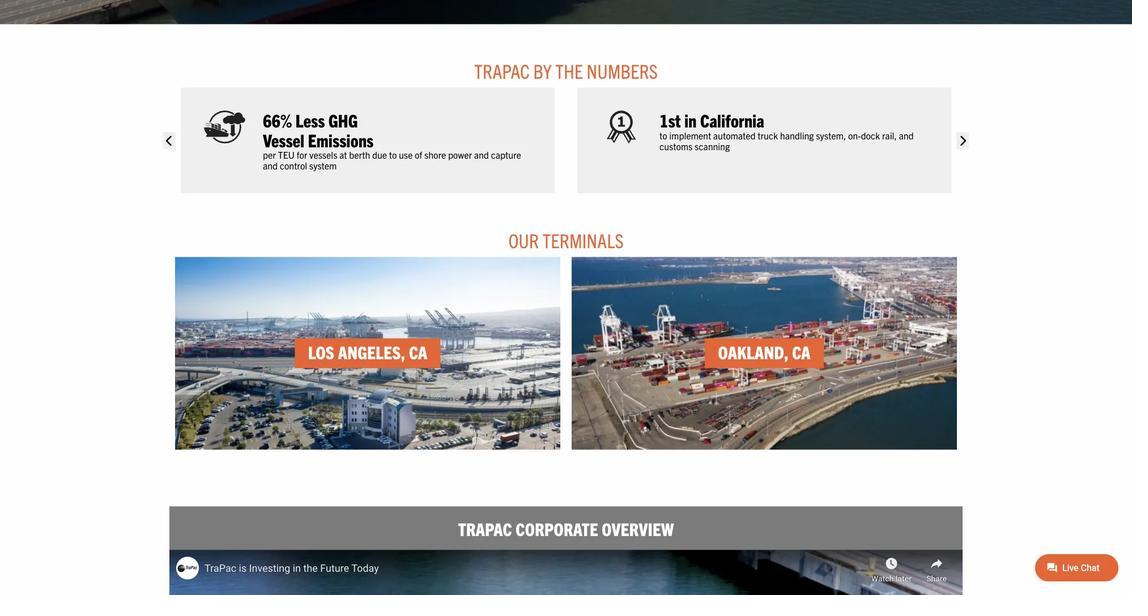 Task type: locate. For each thing, give the bounding box(es) containing it.
0 horizontal spatial to
[[389, 149, 397, 160]]

66% less ghg vessel emissions per teu for vessels at berth due to use of shore power and capture and control system
[[263, 109, 521, 171]]

per
[[263, 149, 276, 160]]

of
[[415, 149, 422, 160]]

and right rail,
[[899, 129, 914, 141]]

less
[[296, 109, 325, 131]]

1st in california to implement automated truck handling system, on-dock rail, and customs scanning
[[660, 109, 914, 152]]

ghg
[[329, 109, 358, 131]]

in
[[685, 109, 697, 131]]

teu
[[278, 149, 295, 160]]

1 horizontal spatial to
[[660, 129, 667, 141]]

and
[[899, 129, 914, 141], [474, 149, 489, 160], [263, 160, 278, 171]]

0 vertical spatial to
[[660, 129, 667, 141]]

system,
[[816, 129, 846, 141]]

and right power
[[474, 149, 489, 160]]

main content
[[158, 58, 974, 595]]

the
[[556, 58, 583, 83]]

trapac oakland image
[[0, 0, 1133, 24]]

2 horizontal spatial and
[[899, 129, 914, 141]]

1 vertical spatial to
[[389, 149, 397, 160]]

trapac
[[474, 58, 530, 83]]

scanning
[[695, 140, 730, 152]]

use
[[399, 149, 413, 160]]

to left implement on the right top
[[660, 129, 667, 141]]

power
[[448, 149, 472, 160]]

for
[[297, 149, 307, 160]]

terminals
[[543, 228, 624, 252]]

and left teu
[[263, 160, 278, 171]]

solid image
[[957, 132, 969, 149]]

to
[[660, 129, 667, 141], [389, 149, 397, 160]]

at
[[340, 149, 347, 160]]

to left use
[[389, 149, 397, 160]]



Task type: describe. For each thing, give the bounding box(es) containing it.
to inside 66% less ghg vessel emissions per teu for vessels at berth due to use of shore power and capture and control system
[[389, 149, 397, 160]]

solid image
[[163, 132, 176, 149]]

shore
[[425, 149, 446, 160]]

automated
[[714, 129, 756, 141]]

by
[[534, 58, 552, 83]]

to inside 1st in california to implement automated truck handling system, on-dock rail, and customs scanning
[[660, 129, 667, 141]]

trapac by the numbers
[[474, 58, 658, 83]]

control
[[280, 160, 307, 171]]

trapac corporate overview
[[458, 517, 674, 539]]

customs
[[660, 140, 693, 152]]

our
[[509, 228, 539, 252]]

rail,
[[882, 129, 897, 141]]

1st
[[660, 109, 681, 131]]

0 horizontal spatial and
[[263, 160, 278, 171]]

66%
[[263, 109, 292, 131]]

handling
[[780, 129, 814, 141]]

on-
[[848, 129, 861, 141]]

capture
[[491, 149, 521, 160]]

dock
[[861, 129, 880, 141]]

berth
[[349, 149, 370, 160]]

numbers
[[587, 58, 658, 83]]

and inside 1st in california to implement automated truck handling system, on-dock rail, and customs scanning
[[899, 129, 914, 141]]

system
[[309, 160, 337, 171]]

implement
[[670, 129, 711, 141]]

vessels
[[310, 149, 337, 160]]

truck
[[758, 129, 778, 141]]

vessel
[[263, 128, 305, 150]]

1 horizontal spatial and
[[474, 149, 489, 160]]

california
[[700, 109, 765, 131]]

our terminals
[[509, 228, 624, 252]]

due
[[372, 149, 387, 160]]

overview
[[602, 517, 674, 539]]

emissions
[[308, 128, 374, 150]]

trapac
[[458, 517, 512, 539]]

corporate
[[516, 517, 598, 539]]

main content containing trapac by the numbers
[[158, 58, 974, 595]]



